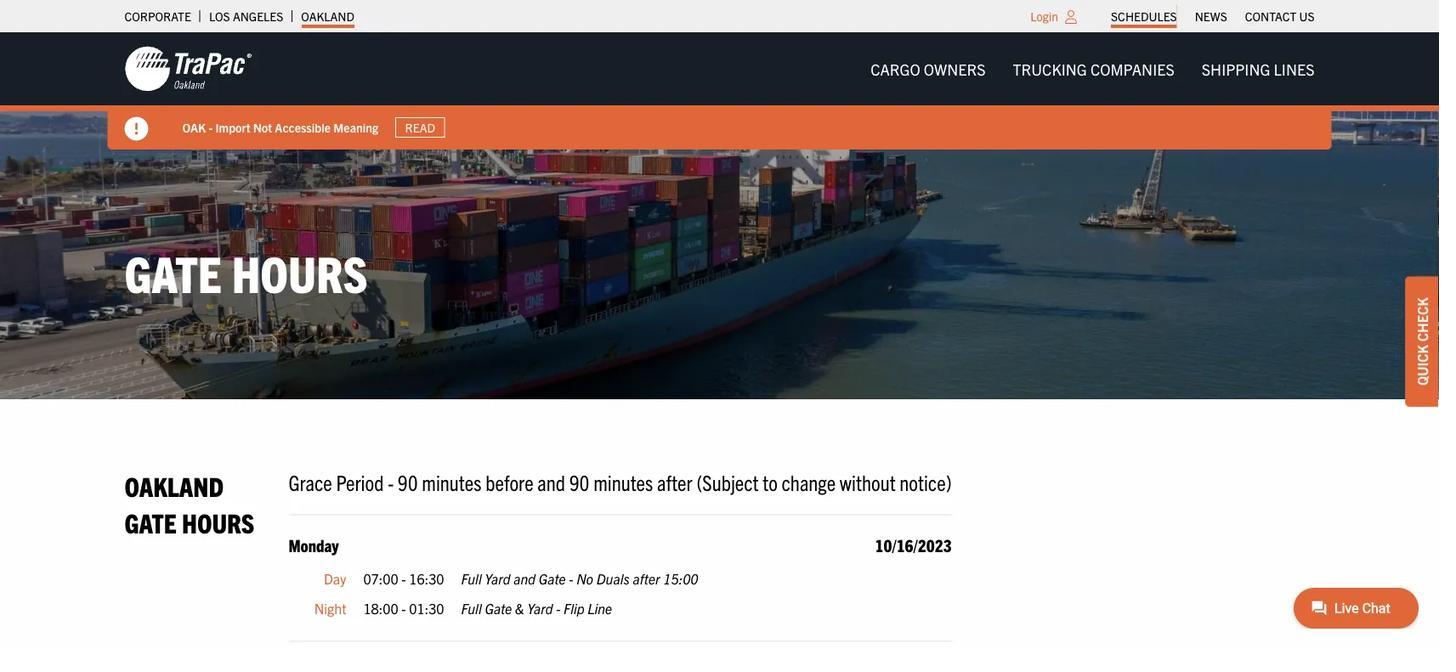 Task type: locate. For each thing, give the bounding box(es) containing it.
1 vertical spatial menu bar
[[857, 52, 1328, 86]]

cargo owners link
[[857, 52, 999, 86]]

0 vertical spatial after
[[657, 469, 693, 495]]

1 horizontal spatial and
[[538, 469, 565, 495]]

1 horizontal spatial 90
[[569, 469, 590, 495]]

night
[[314, 600, 346, 617]]

los angeles link
[[209, 4, 283, 28]]

quick check
[[1414, 298, 1431, 386]]

1 vertical spatial and
[[514, 570, 536, 587]]

gate inside the oakland gate hours
[[125, 506, 177, 539]]

menu bar containing cargo owners
[[857, 52, 1328, 86]]

los angeles
[[209, 9, 283, 24]]

1 vertical spatial hours
[[182, 506, 255, 539]]

-
[[209, 120, 213, 135], [388, 469, 394, 495], [402, 570, 406, 587], [569, 570, 573, 587], [402, 600, 406, 617], [556, 600, 561, 617]]

90 right before
[[569, 469, 590, 495]]

0 vertical spatial full
[[461, 570, 482, 587]]

contact us link
[[1245, 4, 1315, 28]]

and up &
[[514, 570, 536, 587]]

yard up full gate & yard - flip line
[[485, 570, 511, 587]]

to
[[763, 469, 778, 495]]

trucking companies link
[[999, 52, 1188, 86]]

companies
[[1091, 59, 1175, 78]]

and right before
[[538, 469, 565, 495]]

contact
[[1245, 9, 1297, 24]]

trucking
[[1013, 59, 1087, 78]]

accessible
[[275, 120, 331, 135]]

15:00
[[663, 570, 698, 587]]

90 right period
[[398, 469, 418, 495]]

after right duals
[[633, 570, 660, 587]]

gate
[[125, 241, 222, 303], [125, 506, 177, 539], [539, 570, 566, 587], [485, 600, 512, 617]]

90
[[398, 469, 418, 495], [569, 469, 590, 495]]

1 vertical spatial full
[[461, 600, 482, 617]]

0 horizontal spatial oakland
[[125, 469, 224, 502]]

0 vertical spatial and
[[538, 469, 565, 495]]

flip
[[564, 600, 585, 617]]

0 vertical spatial oakland
[[301, 9, 354, 24]]

minutes
[[422, 469, 482, 495], [594, 469, 653, 495]]

before
[[486, 469, 534, 495]]

- right oak at the left top of page
[[209, 120, 213, 135]]

us
[[1299, 9, 1315, 24]]

period
[[336, 469, 384, 495]]

meaning
[[333, 120, 378, 135]]

1 vertical spatial yard
[[527, 600, 553, 617]]

oakland
[[301, 9, 354, 24], [125, 469, 224, 502]]

full
[[461, 570, 482, 587], [461, 600, 482, 617]]

read
[[405, 120, 435, 135]]

1 90 from the left
[[398, 469, 418, 495]]

1 vertical spatial oakland
[[125, 469, 224, 502]]

full right 01:30
[[461, 600, 482, 617]]

full right 16:30
[[461, 570, 482, 587]]

grace period - 90 minutes before and 90 minutes after (subject to change without notice)
[[289, 469, 952, 495]]

yard
[[485, 570, 511, 587], [527, 600, 553, 617]]

banner
[[0, 32, 1439, 150]]

- inside banner
[[209, 120, 213, 135]]

corporate
[[125, 9, 191, 24]]

after left (subject
[[657, 469, 693, 495]]

schedules
[[1111, 9, 1177, 24]]

0 horizontal spatial 90
[[398, 469, 418, 495]]

2 minutes from the left
[[594, 469, 653, 495]]

no
[[577, 570, 593, 587]]

0 horizontal spatial yard
[[485, 570, 511, 587]]

hours
[[232, 241, 368, 303], [182, 506, 255, 539]]

after
[[657, 469, 693, 495], [633, 570, 660, 587]]

line
[[588, 600, 612, 617]]

cargo owners
[[871, 59, 986, 78]]

and
[[538, 469, 565, 495], [514, 570, 536, 587]]

0 horizontal spatial and
[[514, 570, 536, 587]]

0 horizontal spatial minutes
[[422, 469, 482, 495]]

oakland for oakland
[[301, 9, 354, 24]]

news
[[1195, 9, 1227, 24]]

oak
[[182, 120, 206, 135]]

1 horizontal spatial minutes
[[594, 469, 653, 495]]

menu bar
[[1102, 4, 1324, 28], [857, 52, 1328, 86]]

yard right &
[[527, 600, 553, 617]]

18:00
[[363, 600, 398, 617]]

shipping
[[1202, 59, 1270, 78]]

grace
[[289, 469, 332, 495]]

quick check link
[[1405, 276, 1439, 407]]

gate hours
[[125, 241, 368, 303]]

menu bar down light icon
[[857, 52, 1328, 86]]

0 vertical spatial menu bar
[[1102, 4, 1324, 28]]

monday
[[289, 534, 339, 555]]

1 full from the top
[[461, 570, 482, 587]]

01:30
[[409, 600, 444, 617]]

2 full from the top
[[461, 600, 482, 617]]

full gate & yard - flip line
[[461, 600, 612, 617]]

(subject
[[697, 469, 759, 495]]

18:00 - 01:30
[[363, 600, 444, 617]]

oakland for oakland gate hours
[[125, 469, 224, 502]]

1 horizontal spatial oakland
[[301, 9, 354, 24]]

day
[[324, 570, 346, 587]]

duals
[[597, 570, 630, 587]]

menu bar up shipping on the top right of page
[[1102, 4, 1324, 28]]

solid image
[[125, 117, 148, 141]]

oak - import not accessible meaning
[[182, 120, 378, 135]]

oakland inside the oakland gate hours
[[125, 469, 224, 502]]

16:30
[[409, 570, 444, 587]]

not
[[253, 120, 272, 135]]



Task type: describe. For each thing, give the bounding box(es) containing it.
oakland gate hours
[[125, 469, 255, 539]]

07:00
[[363, 570, 398, 587]]

hours inside the oakland gate hours
[[182, 506, 255, 539]]

login link
[[1031, 9, 1059, 24]]

10/16/2023
[[875, 534, 952, 555]]

los
[[209, 9, 230, 24]]

cargo
[[871, 59, 920, 78]]

07:00 - 16:30
[[363, 570, 444, 587]]

import
[[215, 120, 250, 135]]

light image
[[1065, 10, 1077, 24]]

shipping lines link
[[1188, 52, 1328, 86]]

change
[[782, 469, 836, 495]]

schedules link
[[1111, 4, 1177, 28]]

1 vertical spatial after
[[633, 570, 660, 587]]

quick
[[1414, 345, 1431, 386]]

news link
[[1195, 4, 1227, 28]]

2 90 from the left
[[569, 469, 590, 495]]

0 vertical spatial hours
[[232, 241, 368, 303]]

angeles
[[233, 9, 283, 24]]

1 horizontal spatial yard
[[527, 600, 553, 617]]

1 minutes from the left
[[422, 469, 482, 495]]

without
[[840, 469, 896, 495]]

banner containing cargo owners
[[0, 32, 1439, 150]]

full for full gate & yard - flip line
[[461, 600, 482, 617]]

notice)
[[900, 469, 952, 495]]

- right 18:00
[[402, 600, 406, 617]]

oakland image
[[125, 45, 252, 93]]

read link
[[395, 117, 445, 138]]

- left flip
[[556, 600, 561, 617]]

&
[[515, 600, 524, 617]]

oakland link
[[301, 4, 354, 28]]

- left no
[[569, 570, 573, 587]]

lines
[[1274, 59, 1315, 78]]

shipping lines
[[1202, 59, 1315, 78]]

login
[[1031, 9, 1059, 24]]

full yard and gate - no duals after 15:00
[[461, 570, 698, 587]]

full for full yard and gate - no duals after 15:00
[[461, 570, 482, 587]]

- right period
[[388, 469, 394, 495]]

menu bar containing schedules
[[1102, 4, 1324, 28]]

contact us
[[1245, 9, 1315, 24]]

0 vertical spatial yard
[[485, 570, 511, 587]]

check
[[1414, 298, 1431, 342]]

trucking companies
[[1013, 59, 1175, 78]]

corporate link
[[125, 4, 191, 28]]

- right the 07:00
[[402, 570, 406, 587]]

owners
[[924, 59, 986, 78]]



Task type: vqa. For each thing, say whether or not it's contained in the screenshot.
the topmost yard
yes



